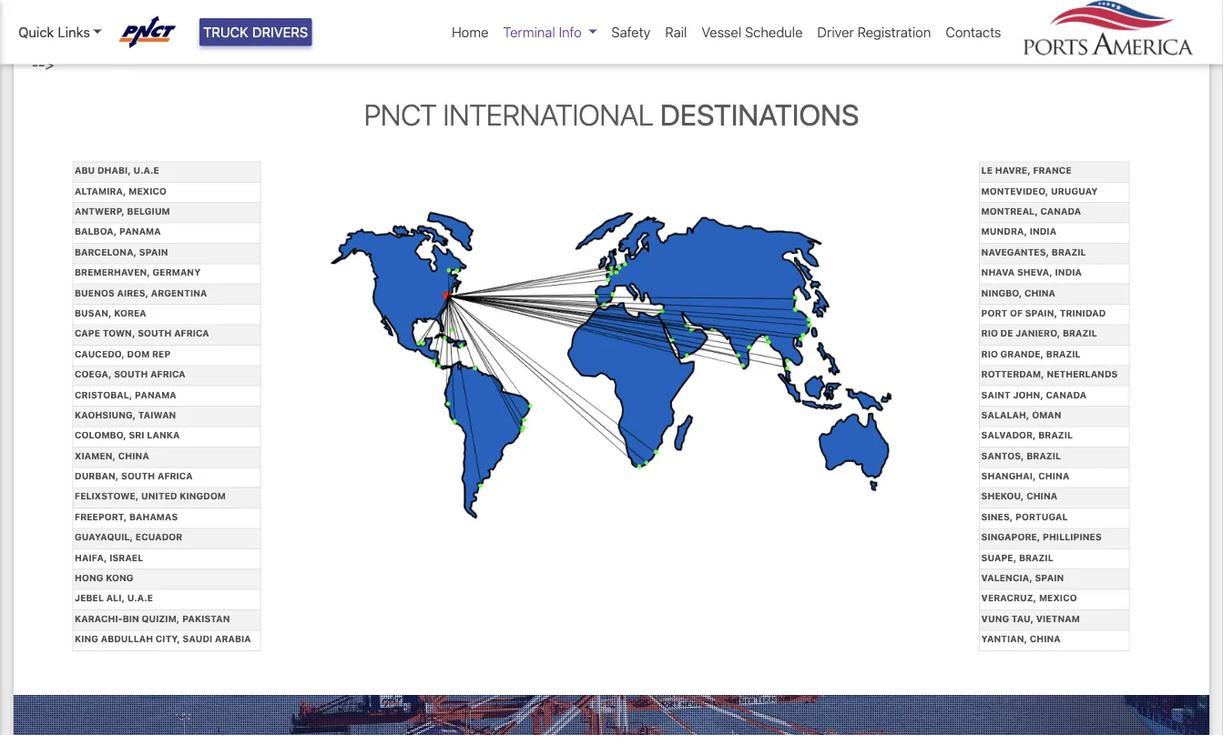 Task type: vqa. For each thing, say whether or not it's contained in the screenshot.
+1 973-522-2200 at the bottom of page
no



Task type: locate. For each thing, give the bounding box(es) containing it.
abu dhabi, u.a.e
[[75, 165, 159, 176]]

china up portugal
[[1026, 492, 1057, 502]]

brazil for suape, brazil
[[1019, 553, 1053, 563]]

kingdom
[[180, 492, 226, 502]]

xiamen, china
[[75, 451, 149, 461]]

1 horizontal spatial spain
[[1035, 573, 1064, 584]]

guayaquil, ecuador
[[75, 532, 182, 543]]

mundra,
[[981, 226, 1027, 237]]

truck drivers
[[203, 24, 308, 40]]

2 vertical spatial africa
[[157, 471, 193, 482]]

abu
[[75, 165, 95, 176]]

driver registration
[[817, 24, 931, 40]]

panama up taiwan on the bottom of page
[[135, 390, 176, 400]]

africa for durban, south africa
[[157, 471, 193, 482]]

0 vertical spatial mexico
[[129, 186, 167, 196]]

spain for barcelona, spain
[[139, 247, 168, 257]]

nhava sheva, india
[[981, 267, 1082, 278]]

rio left de
[[981, 328, 998, 339]]

africa
[[174, 328, 209, 339], [150, 369, 186, 380], [157, 471, 193, 482]]

vessel schedule link
[[694, 15, 810, 50]]

1 rio from the top
[[981, 328, 998, 339]]

south up cristobal, panama
[[114, 369, 148, 380]]

brazil for santos, brazil
[[1027, 451, 1061, 461]]

china up durban, south africa
[[118, 451, 149, 461]]

karachi-bin quizim, pakistan
[[75, 614, 230, 624]]

1 vertical spatial canada
[[1046, 390, 1087, 400]]

brazil up rotterdam, netherlands
[[1046, 349, 1081, 359]]

mexico
[[129, 186, 167, 196], [1039, 594, 1077, 604]]

canada down uruguay
[[1040, 206, 1081, 217]]

1 vertical spatial u.a.e
[[127, 594, 153, 604]]

0 vertical spatial africa
[[174, 328, 209, 339]]

oman
[[1032, 410, 1061, 420]]

-
[[32, 56, 38, 73], [38, 56, 45, 73]]

pnct
[[364, 97, 437, 132]]

1 - from the left
[[32, 56, 38, 73]]

spain,
[[1025, 308, 1057, 319]]

hong
[[75, 573, 103, 584]]

jebel
[[75, 594, 104, 604]]

brazil down singapore, phillipines
[[1019, 553, 1053, 563]]

china for shekou, china
[[1026, 492, 1057, 502]]

jebel ali, u.a.e
[[75, 594, 153, 604]]

durban, south africa
[[75, 471, 193, 482]]

vessel
[[702, 24, 742, 40]]

>
[[45, 56, 54, 73]]

king
[[75, 634, 98, 645]]

south
[[138, 328, 172, 339], [114, 369, 148, 380], [121, 471, 155, 482]]

india right sheva,
[[1055, 267, 1082, 278]]

spain up the veracruz, mexico
[[1035, 573, 1064, 584]]

0 vertical spatial rio
[[981, 328, 998, 339]]

1 vertical spatial spain
[[1035, 573, 1064, 584]]

veracruz,
[[981, 594, 1037, 604]]

1 vertical spatial india
[[1055, 267, 1082, 278]]

panama for balboa, panama
[[119, 226, 161, 237]]

mexico for altamira, mexico
[[129, 186, 167, 196]]

india up navegantes, brazil
[[1030, 226, 1057, 237]]

terminal
[[503, 24, 555, 40]]

montevideo, uruguay
[[981, 186, 1098, 196]]

sines, portugal
[[981, 512, 1068, 522]]

rio up rotterdam,
[[981, 349, 998, 359]]

spain for valencia, spain
[[1035, 573, 1064, 584]]

china for shanghai, china
[[1039, 471, 1069, 482]]

portugal
[[1015, 512, 1068, 522]]

spain up bremerhaven, germany
[[139, 247, 168, 257]]

belgium
[[127, 206, 170, 217]]

brazil down oman
[[1038, 430, 1073, 441]]

china down the santos, brazil on the right of page
[[1039, 471, 1069, 482]]

pakistan
[[182, 614, 230, 624]]

- down quick at the top left
[[38, 56, 45, 73]]

montevideo,
[[981, 186, 1048, 196]]

janiero,
[[1016, 328, 1060, 339]]

balboa, panama
[[75, 226, 161, 237]]

africa down argentina
[[174, 328, 209, 339]]

south up felixstowe, united kingdom in the bottom of the page
[[121, 471, 155, 482]]

2 rio from the top
[[981, 349, 998, 359]]

2 vertical spatial south
[[121, 471, 155, 482]]

0 vertical spatial u.a.e
[[133, 165, 159, 176]]

pnct international destinations
[[364, 97, 859, 132]]

mexico up vietnam
[[1039, 594, 1077, 604]]

0 horizontal spatial spain
[[139, 247, 168, 257]]

1 vertical spatial south
[[114, 369, 148, 380]]

antwerp,
[[75, 206, 125, 217]]

- left ">"
[[32, 56, 38, 73]]

u.a.e right dhabi,
[[133, 165, 159, 176]]

china down vietnam
[[1030, 634, 1061, 645]]

panama down belgium
[[119, 226, 161, 237]]

cristobal, panama
[[75, 390, 176, 400]]

john,
[[1013, 390, 1044, 400]]

kong
[[106, 573, 133, 584]]

1 vertical spatial africa
[[150, 369, 186, 380]]

home
[[452, 24, 489, 40]]

1 vertical spatial panama
[[135, 390, 176, 400]]

mexico up belgium
[[129, 186, 167, 196]]

0 vertical spatial india
[[1030, 226, 1057, 237]]

rio for rio grande, brazil
[[981, 349, 998, 359]]

valencia,
[[981, 573, 1033, 584]]

0 horizontal spatial mexico
[[129, 186, 167, 196]]

united
[[141, 492, 177, 502]]

abdullah
[[101, 634, 153, 645]]

saint
[[981, 390, 1011, 400]]

south up the rep
[[138, 328, 172, 339]]

rail image
[[329, 205, 895, 526]]

u.a.e up bin
[[127, 594, 153, 604]]

panama for cristobal, panama
[[135, 390, 176, 400]]

canada down netherlands on the right
[[1046, 390, 1087, 400]]

rio de janiero, brazil
[[981, 328, 1097, 339]]

veracruz, mexico
[[981, 594, 1077, 604]]

driver registration link
[[810, 15, 938, 50]]

shanghai,
[[981, 471, 1036, 482]]

china up spain,
[[1025, 288, 1056, 298]]

shekou, china
[[981, 492, 1057, 502]]

ningbo,
[[981, 288, 1022, 298]]

china for xiamen, china
[[118, 451, 149, 461]]

montreal,
[[981, 206, 1038, 217]]

brazil down salvador, brazil
[[1027, 451, 1061, 461]]

korea
[[114, 308, 146, 319]]

balboa,
[[75, 226, 117, 237]]

0 vertical spatial panama
[[119, 226, 161, 237]]

1 vertical spatial mexico
[[1039, 594, 1077, 604]]

sheva,
[[1017, 267, 1053, 278]]

africa down the rep
[[150, 369, 186, 380]]

sines,
[[981, 512, 1013, 522]]

brazil for salvador, brazil
[[1038, 430, 1073, 441]]

salalah, oman
[[981, 410, 1061, 420]]

salvador, brazil
[[981, 430, 1073, 441]]

rep
[[152, 349, 171, 359]]

port
[[981, 308, 1007, 319]]

1 vertical spatial rio
[[981, 349, 998, 359]]

le
[[981, 165, 993, 176]]

arabia
[[215, 634, 251, 645]]

1 horizontal spatial mexico
[[1039, 594, 1077, 604]]

u.a.e
[[133, 165, 159, 176], [127, 594, 153, 604]]

quick links
[[18, 24, 90, 40]]

busan,
[[75, 308, 112, 319]]

africa up united
[[157, 471, 193, 482]]

durban,
[[75, 471, 119, 482]]

quick links link
[[18, 22, 102, 42]]

germany
[[153, 267, 201, 278]]

0 vertical spatial spain
[[139, 247, 168, 257]]

shanghai, china
[[981, 471, 1069, 482]]

rio for rio de janiero, brazil
[[981, 328, 998, 339]]

brazil up sheva,
[[1052, 247, 1086, 257]]

havre,
[[995, 165, 1031, 176]]



Task type: describe. For each thing, give the bounding box(es) containing it.
king abdullah city, saudi arabia
[[75, 634, 251, 645]]

santos, brazil
[[981, 451, 1061, 461]]

altamira,
[[75, 186, 126, 196]]

buenos
[[75, 288, 115, 298]]

terminal info
[[503, 24, 582, 40]]

vung tau, vietnam
[[981, 614, 1080, 624]]

saint john, canada
[[981, 390, 1087, 400]]

rail
[[665, 24, 687, 40]]

u.a.e for jebel ali, u.a.e
[[127, 594, 153, 604]]

tau,
[[1012, 614, 1034, 624]]

home link
[[444, 15, 496, 50]]

kaohsiung,
[[75, 410, 136, 420]]

felixstowe, united kingdom
[[75, 492, 226, 502]]

mexico for veracruz, mexico
[[1039, 594, 1077, 604]]

-->
[[32, 56, 54, 73]]

le havre, france
[[981, 165, 1072, 176]]

ningbo, china
[[981, 288, 1056, 298]]

trinidad
[[1060, 308, 1106, 319]]

france
[[1033, 165, 1072, 176]]

bahamas
[[129, 512, 178, 522]]

terminal info link
[[496, 15, 604, 50]]

navegantes, brazil
[[981, 247, 1086, 257]]

busan, korea
[[75, 308, 146, 319]]

south for durban,
[[121, 471, 155, 482]]

grande,
[[1001, 349, 1044, 359]]

safety
[[611, 24, 651, 40]]

shekou,
[[981, 492, 1024, 502]]

truck
[[203, 24, 248, 40]]

china for ningbo, china
[[1025, 288, 1056, 298]]

brazil for navegantes, brazil
[[1052, 247, 1086, 257]]

rio grande, brazil
[[981, 349, 1081, 359]]

netherlands
[[1047, 369, 1118, 380]]

guayaquil,
[[75, 532, 133, 543]]

rail link
[[658, 15, 694, 50]]

drivers
[[252, 24, 308, 40]]

rotterdam, netherlands
[[981, 369, 1118, 380]]

vung
[[981, 614, 1009, 624]]

ali,
[[106, 594, 125, 604]]

of
[[1010, 308, 1023, 319]]

bremerhaven,
[[75, 267, 150, 278]]

colombo,
[[75, 430, 126, 441]]

south for coega,
[[114, 369, 148, 380]]

rotterdam,
[[981, 369, 1044, 380]]

2 - from the left
[[38, 56, 45, 73]]

0 vertical spatial canada
[[1040, 206, 1081, 217]]

bremerhaven, germany
[[75, 267, 201, 278]]

driver
[[817, 24, 854, 40]]

vessel schedule
[[702, 24, 803, 40]]

mundra, india
[[981, 226, 1057, 237]]

hong kong
[[75, 573, 133, 584]]

cape
[[75, 328, 100, 339]]

buenos aires, argentina
[[75, 288, 207, 298]]

info
[[559, 24, 582, 40]]

sri
[[129, 430, 144, 441]]

u.a.e for abu dhabi, u.a.e
[[133, 165, 159, 176]]

truck drivers link
[[199, 18, 312, 46]]

phillipines
[[1043, 532, 1102, 543]]

kaohsiung, taiwan
[[75, 410, 176, 420]]

antwerp, belgium
[[75, 206, 170, 217]]

bin
[[123, 614, 139, 624]]

santos,
[[981, 451, 1024, 461]]

karachi-
[[75, 614, 123, 624]]

port of spain, trinidad
[[981, 308, 1106, 319]]

ecuador
[[135, 532, 182, 543]]

caucedo,
[[75, 349, 125, 359]]

singapore,
[[981, 532, 1040, 543]]

uruguay
[[1051, 186, 1098, 196]]

colombo, sri lanka
[[75, 430, 180, 441]]

altamira, mexico
[[75, 186, 167, 196]]

china for yantian, china
[[1030, 634, 1061, 645]]

saudi
[[183, 634, 212, 645]]

0 vertical spatial south
[[138, 328, 172, 339]]

felixstowe,
[[75, 492, 139, 502]]

quick
[[18, 24, 54, 40]]

navegantes,
[[981, 247, 1049, 257]]

cape town, south africa
[[75, 328, 209, 339]]

dhabi,
[[97, 165, 131, 176]]

freeport, bahamas
[[75, 512, 178, 522]]

lanka
[[147, 430, 180, 441]]

argentina
[[151, 288, 207, 298]]

nhava
[[981, 267, 1015, 278]]

africa for coega, south africa
[[150, 369, 186, 380]]

brazil down trinidad on the right
[[1063, 328, 1097, 339]]

barcelona, spain
[[75, 247, 168, 257]]

suape, brazil
[[981, 553, 1053, 563]]

city,
[[156, 634, 180, 645]]

international
[[443, 97, 654, 132]]

haifa, israel
[[75, 553, 143, 563]]

yantian,
[[981, 634, 1027, 645]]



